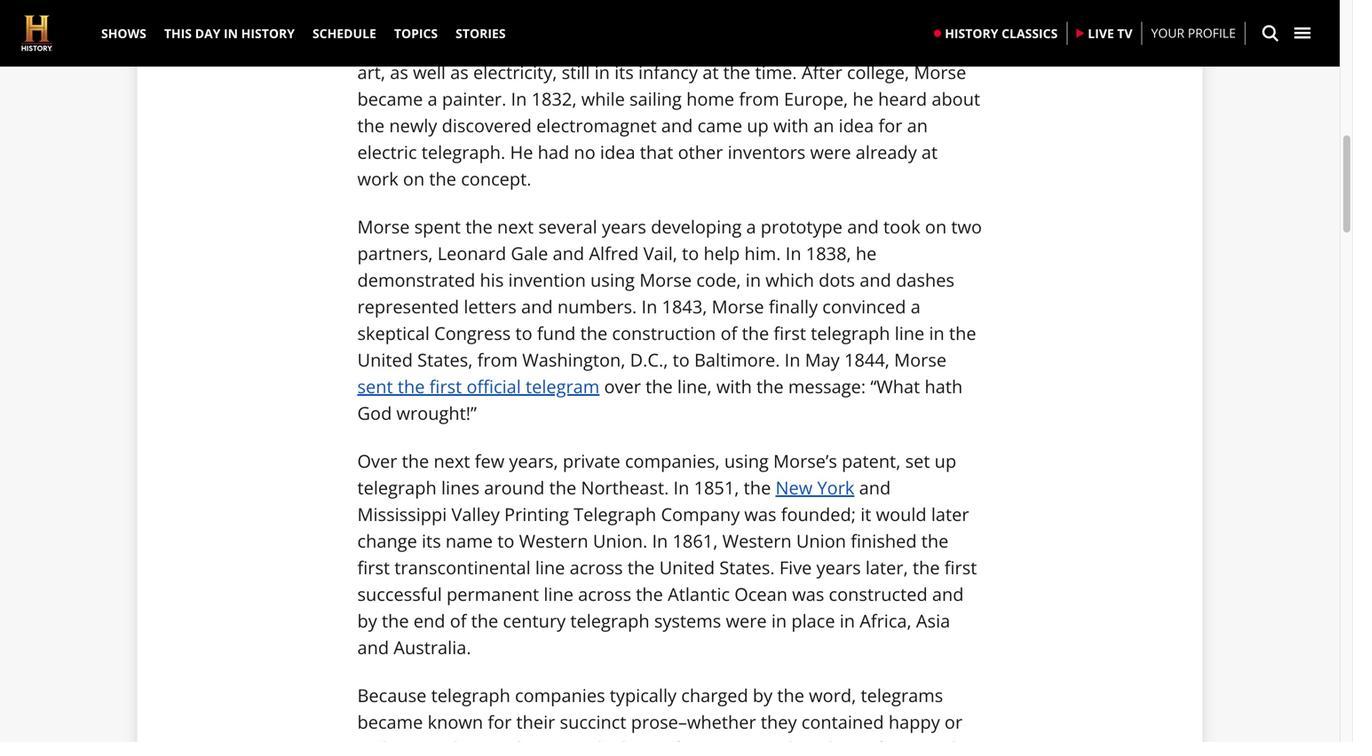 Task type: vqa. For each thing, say whether or not it's contained in the screenshot.
Information
no



Task type: describe. For each thing, give the bounding box(es) containing it.
africa,
[[860, 609, 912, 633]]

time.
[[755, 60, 797, 84]]

concept.
[[461, 167, 532, 191]]

the down 'telegraph.' on the top of the page
[[429, 167, 457, 191]]

was right free,
[[716, 737, 748, 742]]

line inside 'morse spent the next several years developing a prototype and took on two partners, leonard gale and alfred vail, to help him. in 1838, he demonstrated his invention using morse code, in which dots and dashes represented letters and numbers. in 1843, morse finally convinced a skeptical congress to fund the construction of the first telegraph line in the united states, from washington, d.c., to baltimore. in may 1844, morse sent the first official telegram'
[[895, 321, 925, 346]]

was inside . he attended yale university, where he was interested in art, as well as electricity, still in its infancy at the time. after college, morse became a painter. in 1832, while sailing home from europe, he heard about the newly discovered electromagnet and came up with an idea for an electric telegraph. he had no idea that other inventors were already at work on the concept.
[[809, 33, 841, 58]]

discovered
[[442, 113, 532, 138]]

baltimore.
[[695, 348, 780, 372]]

in right still
[[595, 60, 610, 84]]

schedule
[[313, 25, 376, 42]]

the right later, in the right bottom of the page
[[913, 556, 940, 580]]

around
[[484, 476, 545, 500]]

for inside because telegraph companies typically charged by the word, telegrams became known for their succinct prose–whether they contained happy or sad news. the word "stop," which was free, was used in place of a perio
[[488, 710, 512, 735]]

years,
[[509, 449, 558, 473]]

to down developing
[[682, 241, 699, 266]]

samuel finley breese morse was born april 27, 1791, in charlestown, massachusetts
[[357, 7, 926, 58]]

massachusetts link
[[357, 33, 480, 58]]

0 vertical spatial at
[[703, 60, 719, 84]]

asia
[[916, 609, 951, 633]]

or
[[945, 710, 963, 735]]

because telegraph companies typically charged by the word, telegrams became known for their succinct prose–whether they contained happy or sad news. the word "stop," which was free, was used in place of a perio
[[357, 684, 963, 742]]

morse down the code,
[[712, 295, 764, 319]]

congress
[[434, 321, 511, 346]]

union
[[797, 529, 846, 553]]

morse inside samuel finley breese morse was born april 27, 1791, in charlestown, massachusetts
[[538, 7, 590, 31]]

telegram
[[526, 374, 600, 399]]

may
[[805, 348, 840, 372]]

schedule link
[[304, 0, 385, 67]]

successful
[[357, 582, 442, 607]]

patent,
[[842, 449, 901, 473]]

1 horizontal spatial history
[[945, 25, 999, 42]]

1 as from the left
[[390, 60, 408, 84]]

in down him.
[[746, 268, 761, 292]]

dots
[[819, 268, 855, 292]]

end
[[414, 609, 445, 633]]

first down finally
[[774, 321, 806, 346]]

1832,
[[532, 87, 577, 111]]

in right interested
[[935, 33, 951, 58]]

and up convinced
[[860, 268, 892, 292]]

morse down vail,
[[640, 268, 692, 292]]

and left took
[[847, 215, 879, 239]]

. he attended yale university, where he was interested in art, as well as electricity, still in its infancy at the time. after college, morse became a painter. in 1832, while sailing home from europe, he heard about the newly discovered electromagnet and came up with an idea for an electric telegraph. he had no idea that other inventors were already at work on the concept.
[[357, 33, 981, 191]]

2 vertical spatial line
[[544, 582, 574, 607]]

in inside because telegraph companies typically charged by the word, telegrams became known for their succinct prose–whether they contained happy or sad news. the word "stop," which was free, was used in place of a perio
[[798, 737, 813, 742]]

history logo image
[[21, 16, 52, 51]]

infancy
[[639, 60, 698, 84]]

the down d.c.,
[[646, 374, 673, 399]]

god
[[357, 401, 392, 426]]

by inside because telegraph companies typically charged by the word, telegrams became known for their succinct prose–whether they contained happy or sad news. the word "stop," which was free, was used in place of a perio
[[753, 684, 773, 708]]

1 vertical spatial line
[[535, 556, 565, 580]]

1 vertical spatial he
[[510, 140, 533, 164]]

northeast.
[[581, 476, 669, 500]]

using inside the over the next few years, private companies, using morse's patent, set up telegraph lines around the northeast. in 1851, the
[[725, 449, 769, 473]]

and up asia
[[932, 582, 964, 607]]

hath
[[925, 374, 963, 399]]

in up construction
[[642, 295, 658, 319]]

contained
[[802, 710, 884, 735]]

sent the first official telegram link
[[357, 374, 600, 399]]

place inside because telegraph companies typically charged by the word, telegrams became known for their succinct prose–whether they contained happy or sad news. the word "stop," which was free, was used in place of a perio
[[818, 737, 862, 742]]

by inside and mississippi valley printing telegraph company was founded; it would later change its name to western union. in 1861, western union finished the first transcontinental line across the united states. five years later, the first successful permanent line across the atlantic ocean was constructed and by the end of the century telegraph systems were in place in africa, asia and australia.
[[357, 609, 377, 633]]

in inside samuel finley breese morse was born april 27, 1791, in charlestown, massachusetts
[[798, 7, 813, 31]]

had
[[538, 140, 570, 164]]

was down the five
[[792, 582, 825, 607]]

australia.
[[394, 636, 471, 660]]

about
[[932, 87, 981, 111]]

classics
[[1002, 25, 1058, 42]]

sailing
[[630, 87, 682, 111]]

1861,
[[673, 529, 718, 553]]

and up because
[[357, 636, 389, 660]]

1 an from the left
[[814, 113, 834, 138]]

its inside and mississippi valley printing telegraph company was founded; it would later change its name to western union. in 1861, western union finished the first transcontinental line across the united states. five years later, the first successful permanent line across the atlantic ocean was constructed and by the end of the century telegraph systems were in place in africa, asia and australia.
[[422, 529, 441, 553]]

in down 'ocean'
[[772, 609, 787, 633]]

word
[[479, 737, 522, 742]]

came
[[698, 113, 743, 138]]

news.
[[391, 737, 439, 742]]

first down states,
[[430, 374, 462, 399]]

became inside . he attended yale university, where he was interested in art, as well as electricity, still in its infancy at the time. after college, morse became a painter. in 1832, while sailing home from europe, he heard about the newly discovered electromagnet and came up with an idea for an electric telegraph. he had no idea that other inventors were already at work on the concept.
[[357, 87, 423, 111]]

0 horizontal spatial idea
[[600, 140, 636, 164]]

with inside over the line, with the message: "what hath god wrought!"
[[717, 374, 752, 399]]

were inside . he attended yale university, where he was interested in art, as well as electricity, still in its infancy at the time. after college, morse became a painter. in 1832, while sailing home from europe, he heard about the newly discovered electromagnet and came up with an idea for an electric telegraph. he had no idea that other inventors were already at work on the concept.
[[810, 140, 851, 164]]

yale
[[597, 33, 631, 58]]

0 vertical spatial he
[[784, 33, 805, 58]]

and mississippi valley printing telegraph company was founded; it would later change its name to western union. in 1861, western union finished the first transcontinental line across the united states. five years later, the first successful permanent line across the atlantic ocean was constructed and by the end of the century telegraph systems were in place in africa, asia and australia.
[[357, 476, 977, 660]]

the up leonard in the left of the page
[[466, 215, 493, 239]]

0 vertical spatial he
[[489, 33, 512, 58]]

art,
[[357, 60, 386, 84]]

next inside the over the next few years, private companies, using morse's patent, set up telegraph lines around the northeast. in 1851, the
[[434, 449, 470, 473]]

demonstrated
[[357, 268, 475, 292]]

later
[[932, 502, 969, 527]]

his
[[480, 268, 504, 292]]

the right sent
[[398, 374, 425, 399]]

valley
[[452, 502, 500, 527]]

with inside . he attended yale university, where he was interested in art, as well as electricity, still in its infancy at the time. after college, morse became a painter. in 1832, while sailing home from europe, he heard about the newly discovered electromagnet and came up with an idea for an electric telegraph. he had no idea that other inventors were already at work on the concept.
[[774, 113, 809, 138]]

which inside 'morse spent the next several years developing a prototype and took on two partners, leonard gale and alfred vail, to help him. in 1838, he demonstrated his invention using morse code, in which dots and dashes represented letters and numbers. in 1843, morse finally convinced a skeptical congress to fund the construction of the first telegraph line in the united states, from washington, d.c., to baltimore. in may 1844, morse sent the first official telegram'
[[766, 268, 814, 292]]

this day in history
[[164, 25, 295, 42]]

telegraph inside and mississippi valley printing telegraph company was founded; it would later change its name to western union. in 1861, western union finished the first transcontinental line across the united states. five years later, the first successful permanent line across the atlantic ocean was constructed and by the end of the century telegraph systems were in place in africa, asia and australia.
[[570, 609, 650, 633]]

finley
[[424, 7, 471, 31]]

on inside . he attended yale university, where he was interested in art, as well as electricity, still in its infancy at the time. after college, morse became a painter. in 1832, while sailing home from europe, he heard about the newly discovered electromagnet and came up with an idea for an electric telegraph. he had no idea that other inventors were already at work on the concept.
[[403, 167, 425, 191]]

used
[[753, 737, 793, 742]]

was left free,
[[637, 737, 669, 742]]

known
[[428, 710, 483, 735]]

1791,
[[748, 7, 793, 31]]

partners,
[[357, 241, 433, 266]]

it
[[861, 502, 872, 527]]

change
[[357, 529, 417, 553]]

to left fund
[[516, 321, 533, 346]]

was inside samuel finley breese morse was born april 27, 1791, in charlestown, massachusetts
[[595, 7, 627, 31]]

where
[[727, 33, 779, 58]]

morse up partners,
[[357, 215, 410, 239]]

to inside and mississippi valley printing telegraph company was founded; it would later change its name to western union. in 1861, western union finished the first transcontinental line across the united states. five years later, the first successful permanent line across the atlantic ocean was constructed and by the end of the century telegraph systems were in place in africa, asia and australia.
[[498, 529, 515, 553]]

dashes
[[896, 268, 955, 292]]

1838,
[[806, 241, 851, 266]]

code,
[[697, 268, 741, 292]]

in left may
[[785, 348, 801, 372]]

prototype
[[761, 215, 843, 239]]

a inside because telegraph companies typically charged by the word, telegrams became known for their succinct prose–whether they contained happy or sad news. the word "stop," which was free, was used in place of a perio
[[887, 737, 897, 742]]

companies,
[[625, 449, 720, 473]]

1851,
[[694, 476, 739, 500]]

1 vertical spatial across
[[578, 582, 632, 607]]

developing
[[651, 215, 742, 239]]

the left new
[[744, 476, 771, 500]]

lines
[[441, 476, 480, 500]]

mississippi
[[357, 502, 447, 527]]

the right 'over' on the left of the page
[[402, 449, 429, 473]]

telegraph inside the over the next few years, private companies, using morse's patent, set up telegraph lines around the northeast. in 1851, the
[[357, 476, 437, 500]]

heard
[[878, 87, 927, 111]]

place inside and mississippi valley printing telegraph company was founded; it would later change its name to western union. in 1861, western union finished the first transcontinental line across the united states. five years later, the first successful permanent line across the atlantic ocean was constructed and by the end of the century telegraph systems were in place in africa, asia and australia.
[[792, 609, 835, 633]]

printing
[[505, 502, 569, 527]]

york
[[818, 476, 855, 500]]

europe,
[[784, 87, 848, 111]]

years inside and mississippi valley printing telegraph company was founded; it would later change its name to western union. in 1861, western union finished the first transcontinental line across the united states. five years later, the first successful permanent line across the atlantic ocean was constructed and by the end of the century telegraph systems were in place in africa, asia and australia.
[[817, 556, 861, 580]]

still
[[562, 60, 590, 84]]

while
[[581, 87, 625, 111]]

few
[[475, 449, 505, 473]]

1 horizontal spatial at
[[922, 140, 938, 164]]

gale
[[511, 241, 548, 266]]

your profile
[[1152, 25, 1236, 41]]

the down union.
[[628, 556, 655, 580]]

tv
[[1118, 25, 1133, 42]]

on inside 'morse spent the next several years developing a prototype and took on two partners, leonard gale and alfred vail, to help him. in 1838, he demonstrated his invention using morse code, in which dots and dashes represented letters and numbers. in 1843, morse finally convinced a skeptical congress to fund the construction of the first telegraph line in the united states, from washington, d.c., to baltimore. in may 1844, morse sent the first official telegram'
[[925, 215, 947, 239]]

morse's
[[774, 449, 837, 473]]

morse up "hath"
[[894, 348, 947, 372]]

well
[[413, 60, 446, 84]]

he inside 'morse spent the next several years developing a prototype and took on two partners, leonard gale and alfred vail, to help him. in 1838, he demonstrated his invention using morse code, in which dots and dashes represented letters and numbers. in 1843, morse finally convinced a skeptical congress to fund the construction of the first telegraph line in the united states, from washington, d.c., to baltimore. in may 1844, morse sent the first official telegram'
[[856, 241, 877, 266]]



Task type: locate. For each thing, give the bounding box(es) containing it.
for
[[879, 113, 903, 138], [488, 710, 512, 735]]

atlantic
[[668, 582, 730, 607]]

to right "name"
[[498, 529, 515, 553]]

their
[[516, 710, 555, 735]]

open menu image
[[1294, 24, 1312, 42]]

0 horizontal spatial next
[[434, 449, 470, 473]]

0 horizontal spatial were
[[726, 609, 767, 633]]

a down happy
[[887, 737, 897, 742]]

line down convinced
[[895, 321, 925, 346]]

happy
[[889, 710, 940, 735]]

the up systems
[[636, 582, 663, 607]]

of right end
[[450, 609, 467, 633]]

history right day
[[241, 25, 295, 42]]

1 vertical spatial years
[[817, 556, 861, 580]]

1 horizontal spatial which
[[766, 268, 814, 292]]

constructed
[[829, 582, 928, 607]]

of
[[721, 321, 738, 346], [450, 609, 467, 633], [866, 737, 883, 742]]

0 vertical spatial were
[[810, 140, 851, 164]]

1 vertical spatial from
[[478, 348, 518, 372]]

electricity,
[[473, 60, 557, 84]]

1 horizontal spatial with
[[774, 113, 809, 138]]

newly
[[389, 113, 437, 138]]

by down successful
[[357, 609, 377, 633]]

which down succinct
[[584, 737, 633, 742]]

took
[[884, 215, 921, 239]]

the
[[724, 60, 751, 84], [357, 113, 385, 138], [429, 167, 457, 191], [466, 215, 493, 239], [580, 321, 608, 346], [742, 321, 769, 346], [949, 321, 977, 346], [398, 374, 425, 399], [646, 374, 673, 399], [757, 374, 784, 399], [402, 449, 429, 473], [549, 476, 577, 500], [744, 476, 771, 500], [922, 529, 949, 553], [628, 556, 655, 580], [913, 556, 940, 580], [636, 582, 663, 607], [382, 609, 409, 633], [471, 609, 499, 633], [777, 684, 805, 708]]

was up yale
[[595, 7, 627, 31]]

over
[[604, 374, 641, 399]]

with
[[774, 113, 809, 138], [717, 374, 752, 399]]

he left had
[[510, 140, 533, 164]]

up up inventors
[[747, 113, 769, 138]]

1 vertical spatial by
[[753, 684, 773, 708]]

0 horizontal spatial with
[[717, 374, 752, 399]]

in inside and mississippi valley printing telegraph company was founded; it would later change its name to western union. in 1861, western union finished the first transcontinental line across the united states. five years later, the first successful permanent line across the atlantic ocean was constructed and by the end of the century telegraph systems were in place in africa, asia and australia.
[[652, 529, 668, 553]]

idea
[[839, 113, 874, 138], [600, 140, 636, 164]]

the up "hath"
[[949, 321, 977, 346]]

new york link
[[776, 476, 855, 500]]

its left "name"
[[422, 529, 441, 553]]

1 horizontal spatial its
[[615, 60, 634, 84]]

electromagnet
[[536, 113, 657, 138]]

1 vertical spatial became
[[357, 710, 423, 735]]

were down 'ocean'
[[726, 609, 767, 633]]

up inside . he attended yale university, where he was interested in art, as well as electricity, still in its infancy at the time. after college, morse became a painter. in 1832, while sailing home from europe, he heard about the newly discovered electromagnet and came up with an idea for an electric telegraph. he had no idea that other inventors were already at work on the concept.
[[747, 113, 769, 138]]

its
[[615, 60, 634, 84], [422, 529, 441, 553]]

first down later
[[945, 556, 977, 580]]

0 vertical spatial its
[[615, 60, 634, 84]]

1 vertical spatial which
[[584, 737, 633, 742]]

in
[[224, 25, 238, 42], [511, 87, 527, 111], [786, 241, 802, 266], [642, 295, 658, 319], [785, 348, 801, 372], [674, 476, 690, 500], [652, 529, 668, 553]]

0 vertical spatial next
[[497, 215, 534, 239]]

1 horizontal spatial years
[[817, 556, 861, 580]]

vail,
[[644, 241, 678, 266]]

0 horizontal spatial an
[[814, 113, 834, 138]]

to up line, at the bottom of page
[[673, 348, 690, 372]]

already
[[856, 140, 917, 164]]

telegraph up known
[[431, 684, 511, 708]]

line,
[[678, 374, 712, 399]]

1 vertical spatial up
[[935, 449, 957, 473]]

for up the word
[[488, 710, 512, 735]]

at
[[703, 60, 719, 84], [922, 140, 938, 164]]

an down heard
[[907, 113, 928, 138]]

using up '1851,'
[[725, 449, 769, 473]]

0 vertical spatial on
[[403, 167, 425, 191]]

for inside . he attended yale university, where he was interested in art, as well as electricity, still in its infancy at the time. after college, morse became a painter. in 1832, while sailing home from europe, he heard about the newly discovered electromagnet and came up with an idea for an electric telegraph. he had no idea that other inventors were already at work on the concept.
[[879, 113, 903, 138]]

0 vertical spatial for
[[879, 113, 903, 138]]

0 horizontal spatial western
[[519, 529, 589, 553]]

typically
[[610, 684, 677, 708]]

which up finally
[[766, 268, 814, 292]]

message:
[[789, 374, 866, 399]]

official
[[467, 374, 521, 399]]

1 horizontal spatial idea
[[839, 113, 874, 138]]

next inside 'morse spent the next several years developing a prototype and took on two partners, leonard gale and alfred vail, to help him. in 1838, he demonstrated his invention using morse code, in which dots and dashes represented letters and numbers. in 1843, morse finally convinced a skeptical congress to fund the construction of the first telegraph line in the united states, from washington, d.c., to baltimore. in may 1844, morse sent the first official telegram'
[[497, 215, 534, 239]]

its down yale
[[615, 60, 634, 84]]

1 horizontal spatial western
[[723, 529, 792, 553]]

0 horizontal spatial years
[[602, 215, 647, 239]]

0 vertical spatial place
[[792, 609, 835, 633]]

telegraph right the century
[[570, 609, 650, 633]]

was up after
[[809, 33, 841, 58]]

company
[[661, 502, 740, 527]]

finished
[[851, 529, 917, 553]]

1 horizontal spatial of
[[721, 321, 738, 346]]

0 vertical spatial line
[[895, 321, 925, 346]]

of inside 'morse spent the next several years developing a prototype and took on two partners, leonard gale and alfred vail, to help him. in 1838, he demonstrated his invention using morse code, in which dots and dashes represented letters and numbers. in 1843, morse finally convinced a skeptical congress to fund the construction of the first telegraph line in the united states, from washington, d.c., to baltimore. in may 1844, morse sent the first official telegram'
[[721, 321, 738, 346]]

in right 1791,
[[798, 7, 813, 31]]

0 horizontal spatial from
[[478, 348, 518, 372]]

morse up attended
[[538, 7, 590, 31]]

1 horizontal spatial next
[[497, 215, 534, 239]]

in left the africa,
[[840, 609, 855, 633]]

the inside because telegraph companies typically charged by the word, telegrams became known for their succinct prose–whether they contained happy or sad news. the word "stop," which was free, was used in place of a perio
[[777, 684, 805, 708]]

breese
[[476, 7, 533, 31]]

1 horizontal spatial on
[[925, 215, 947, 239]]

1 vertical spatial he
[[853, 87, 874, 111]]

in down prototype
[[786, 241, 802, 266]]

morse inside . he attended yale university, where he was interested in art, as well as electricity, still in its infancy at the time. after college, morse became a painter. in 1832, while sailing home from europe, he heard about the newly discovered electromagnet and came up with an idea for an electric telegraph. he had no idea that other inventors were already at work on the concept.
[[914, 60, 967, 84]]

1 horizontal spatial united
[[660, 556, 715, 580]]

using down alfred
[[591, 268, 635, 292]]

telegraph up mississippi
[[357, 476, 437, 500]]

permanent
[[447, 582, 539, 607]]

over
[[357, 449, 397, 473]]

0 vertical spatial from
[[739, 87, 780, 111]]

construction
[[612, 321, 716, 346]]

of inside and mississippi valley printing telegraph company was founded; it would later change its name to western union. in 1861, western union finished the first transcontinental line across the united states. five years later, the first successful permanent line across the atlantic ocean was constructed and by the end of the century telegraph systems were in place in africa, asia and australia.
[[450, 609, 467, 633]]

in down companies,
[[674, 476, 690, 500]]

2 became from the top
[[357, 710, 423, 735]]

over the next few years, private companies, using morse's patent, set up telegraph lines around the northeast. in 1851, the
[[357, 449, 957, 500]]

in right day
[[224, 25, 238, 42]]

history classics link
[[926, 9, 1067, 58]]

1 vertical spatial for
[[488, 710, 512, 735]]

1 horizontal spatial from
[[739, 87, 780, 111]]

morse
[[538, 7, 590, 31], [914, 60, 967, 84], [357, 215, 410, 239], [640, 268, 692, 292], [712, 295, 764, 319], [894, 348, 947, 372]]

because
[[357, 684, 427, 708]]

years inside 'morse spent the next several years developing a prototype and took on two partners, leonard gale and alfred vail, to help him. in 1838, he demonstrated his invention using morse code, in which dots and dashes represented letters and numbers. in 1843, morse finally convinced a skeptical congress to fund the construction of the first telegraph line in the united states, from washington, d.c., to baltimore. in may 1844, morse sent the first official telegram'
[[602, 215, 647, 239]]

a down dashes
[[911, 295, 921, 319]]

0 horizontal spatial history
[[241, 25, 295, 42]]

the up baltimore.
[[742, 321, 769, 346]]

1 horizontal spatial were
[[810, 140, 851, 164]]

the down later
[[922, 529, 949, 553]]

the
[[444, 737, 474, 742]]

up inside the over the next few years, private companies, using morse's patent, set up telegraph lines around the northeast. in 1851, the
[[935, 449, 957, 473]]

interested
[[846, 33, 931, 58]]

years down union
[[817, 556, 861, 580]]

from up official
[[478, 348, 518, 372]]

states.
[[720, 556, 775, 580]]

0 vertical spatial with
[[774, 113, 809, 138]]

0 vertical spatial across
[[570, 556, 623, 580]]

the up they
[[777, 684, 805, 708]]

0 horizontal spatial which
[[584, 737, 633, 742]]

at right already
[[922, 140, 938, 164]]

line down printing
[[535, 556, 565, 580]]

0 vertical spatial by
[[357, 609, 377, 633]]

telegraph down convinced
[[811, 321, 890, 346]]

its inside . he attended yale university, where he was interested in art, as well as electricity, still in its infancy at the time. after college, morse became a painter. in 1832, while sailing home from europe, he heard about the newly discovered electromagnet and came up with an idea for an electric telegraph. he had no idea that other inventors were already at work on the concept.
[[615, 60, 634, 84]]

and up the that
[[661, 113, 693, 138]]

work
[[357, 167, 399, 191]]

for up already
[[879, 113, 903, 138]]

other
[[678, 140, 723, 164]]

the up printing
[[549, 476, 577, 500]]

which inside because telegraph companies typically charged by the word, telegrams became known for their succinct prose–whether they contained happy or sad news. the word "stop," which was free, was used in place of a perio
[[584, 737, 633, 742]]

0 horizontal spatial at
[[703, 60, 719, 84]]

skeptical
[[357, 321, 430, 346]]

in inside . he attended yale university, where he was interested in art, as well as electricity, still in its infancy at the time. after college, morse became a painter. in 1832, while sailing home from europe, he heard about the newly discovered electromagnet and came up with an idea for an electric telegraph. he had no idea that other inventors were already at work on the concept.
[[511, 87, 527, 111]]

the down successful
[[382, 609, 409, 633]]

0 horizontal spatial united
[[357, 348, 413, 372]]

0 vertical spatial years
[[602, 215, 647, 239]]

in down electricity,
[[511, 87, 527, 111]]

spent
[[414, 215, 461, 239]]

1 vertical spatial using
[[725, 449, 769, 473]]

0 horizontal spatial for
[[488, 710, 512, 735]]

he up time.
[[784, 33, 805, 58]]

were down europe,
[[810, 140, 851, 164]]

no
[[574, 140, 596, 164]]

with down baltimore.
[[717, 374, 752, 399]]

topics link
[[385, 0, 447, 67]]

represented
[[357, 295, 459, 319]]

on left two on the top right of page
[[925, 215, 947, 239]]

april
[[676, 7, 714, 31]]

2 vertical spatial he
[[856, 241, 877, 266]]

0 horizontal spatial by
[[357, 609, 377, 633]]

your profile link
[[1152, 24, 1236, 43]]

numbers.
[[558, 295, 637, 319]]

sent
[[357, 374, 393, 399]]

1 vertical spatial its
[[422, 529, 441, 553]]

0 vertical spatial idea
[[839, 113, 874, 138]]

that
[[640, 140, 674, 164]]

home
[[687, 87, 735, 111]]

place down contained
[[818, 737, 862, 742]]

telegraph inside because telegraph companies typically charged by the word, telegrams became known for their succinct prose–whether they contained happy or sad news. the word "stop," which was free, was used in place of a perio
[[431, 684, 511, 708]]

at up home
[[703, 60, 719, 84]]

0 horizontal spatial of
[[450, 609, 467, 633]]

an down europe,
[[814, 113, 834, 138]]

shows
[[101, 25, 146, 42]]

became down art,
[[357, 87, 423, 111]]

united inside 'morse spent the next several years developing a prototype and took on two partners, leonard gale and alfred vail, to help him. in 1838, he demonstrated his invention using morse code, in which dots and dashes represented letters and numbers. in 1843, morse finally convinced a skeptical congress to fund the construction of the first telegraph line in the united states, from washington, d.c., to baltimore. in may 1844, morse sent the first official telegram'
[[357, 348, 413, 372]]

telegraph inside 'morse spent the next several years developing a prototype and took on two partners, leonard gale and alfred vail, to help him. in 1838, he demonstrated his invention using morse code, in which dots and dashes represented letters and numbers. in 1843, morse finally convinced a skeptical congress to fund the construction of the first telegraph line in the united states, from washington, d.c., to baltimore. in may 1844, morse sent the first official telegram'
[[811, 321, 890, 346]]

a
[[428, 87, 438, 111], [746, 215, 756, 239], [911, 295, 921, 319], [887, 737, 897, 742]]

the up 'electric' on the left of the page
[[357, 113, 385, 138]]

painter.
[[442, 87, 507, 111]]

and inside . he attended yale university, where he was interested in art, as well as electricity, still in its infancy at the time. after college, morse became a painter. in 1832, while sailing home from europe, he heard about the newly discovered electromagnet and came up with an idea for an electric telegraph. he had no idea that other inventors were already at work on the concept.
[[661, 113, 693, 138]]

0 vertical spatial which
[[766, 268, 814, 292]]

up right set
[[935, 449, 957, 473]]

in up "hath"
[[929, 321, 945, 346]]

topics
[[394, 25, 438, 42]]

1 vertical spatial next
[[434, 449, 470, 473]]

0 vertical spatial up
[[747, 113, 769, 138]]

first down change
[[357, 556, 390, 580]]

.
[[480, 33, 485, 58]]

of inside because telegraph companies typically charged by the word, telegrams became known for their succinct prose–whether they contained happy or sad news. the word "stop," which was free, was used in place of a perio
[[866, 737, 883, 742]]

which
[[766, 268, 814, 292], [584, 737, 633, 742]]

1 horizontal spatial using
[[725, 449, 769, 473]]

the down 'permanent'
[[471, 609, 499, 633]]

of down contained
[[866, 737, 883, 742]]

next
[[497, 215, 534, 239], [434, 449, 470, 473]]

private
[[563, 449, 621, 473]]

massachusetts
[[357, 33, 480, 58]]

of up baltimore.
[[721, 321, 738, 346]]

2 vertical spatial of
[[866, 737, 883, 742]]

were inside and mississippi valley printing telegraph company was founded; it would later change its name to western union. in 1861, western union finished the first transcontinental line across the united states. five years later, the first successful permanent line across the atlantic ocean was constructed and by the end of the century telegraph systems were in place in africa, asia and australia.
[[726, 609, 767, 633]]

the down where
[[724, 60, 751, 84]]

from inside 'morse spent the next several years developing a prototype and took on two partners, leonard gale and alfred vail, to help him. in 1838, he demonstrated his invention using morse code, in which dots and dashes represented letters and numbers. in 1843, morse finally convinced a skeptical congress to fund the construction of the first telegraph line in the united states, from washington, d.c., to baltimore. in may 1844, morse sent the first official telegram'
[[478, 348, 518, 372]]

0 vertical spatial became
[[357, 87, 423, 111]]

next up gale
[[497, 215, 534, 239]]

0 horizontal spatial using
[[591, 268, 635, 292]]

next up lines
[[434, 449, 470, 473]]

from inside . he attended yale university, where he was interested in art, as well as electricity, still in its infancy at the time. after college, morse became a painter. in 1832, while sailing home from europe, he heard about the newly discovered electromagnet and came up with an idea for an electric telegraph. he had no idea that other inventors were already at work on the concept.
[[739, 87, 780, 111]]

convinced
[[823, 295, 906, 319]]

in inside the over the next few years, private companies, using morse's patent, set up telegraph lines around the northeast. in 1851, the
[[674, 476, 690, 500]]

1 vertical spatial place
[[818, 737, 862, 742]]

first
[[774, 321, 806, 346], [430, 374, 462, 399], [357, 556, 390, 580], [945, 556, 977, 580]]

morse spent the next several years developing a prototype and took on two partners, leonard gale and alfred vail, to help him. in 1838, he demonstrated his invention using morse code, in which dots and dashes represented letters and numbers. in 1843, morse finally convinced a skeptical congress to fund the construction of the first telegraph line in the united states, from washington, d.c., to baltimore. in may 1844, morse sent the first official telegram
[[357, 215, 982, 399]]

d.c.,
[[630, 348, 668, 372]]

united down the skeptical
[[357, 348, 413, 372]]

by up they
[[753, 684, 773, 708]]

0 vertical spatial using
[[591, 268, 635, 292]]

1 vertical spatial on
[[925, 215, 947, 239]]

2 an from the left
[[907, 113, 928, 138]]

2 as from the left
[[450, 60, 469, 84]]

1 vertical spatial of
[[450, 609, 467, 633]]

and down several
[[553, 241, 585, 266]]

1 horizontal spatial for
[[879, 113, 903, 138]]

became up sad
[[357, 710, 423, 735]]

as right well
[[450, 60, 469, 84]]

in left '1861,'
[[652, 529, 668, 553]]

1 horizontal spatial up
[[935, 449, 957, 473]]

by
[[357, 609, 377, 633], [753, 684, 773, 708]]

washington,
[[522, 348, 626, 372]]

became inside because telegraph companies typically charged by the word, telegrams became known for their succinct prose–whether they contained happy or sad news. the word "stop," which was free, was used in place of a perio
[[357, 710, 423, 735]]

later,
[[866, 556, 908, 580]]

he down college,
[[853, 87, 874, 111]]

1 vertical spatial at
[[922, 140, 938, 164]]

place down the five
[[792, 609, 835, 633]]

a inside . he attended yale university, where he was interested in art, as well as electricity, still in its infancy at the time. after college, morse became a painter. in 1832, while sailing home from europe, he heard about the newly discovered electromagnet and came up with an idea for an electric telegraph. he had no idea that other inventors were already at work on the concept.
[[428, 87, 438, 111]]

was down new
[[745, 502, 777, 527]]

an
[[814, 113, 834, 138], [907, 113, 928, 138]]

the down numbers.
[[580, 321, 608, 346]]

idea right no
[[600, 140, 636, 164]]

the down baltimore.
[[757, 374, 784, 399]]

1 vertical spatial idea
[[600, 140, 636, 164]]

0 horizontal spatial as
[[390, 60, 408, 84]]

1 vertical spatial with
[[717, 374, 752, 399]]

free,
[[674, 737, 712, 742]]

0 horizontal spatial up
[[747, 113, 769, 138]]

1 vertical spatial united
[[660, 556, 715, 580]]

companies
[[515, 684, 605, 708]]

0 horizontal spatial its
[[422, 529, 441, 553]]

1 horizontal spatial as
[[450, 60, 469, 84]]

using inside 'morse spent the next several years developing a prototype and took on two partners, leonard gale and alfred vail, to help him. in 1838, he demonstrated his invention using morse code, in which dots and dashes represented letters and numbers. in 1843, morse finally convinced a skeptical congress to fund the construction of the first telegraph line in the united states, from washington, d.c., to baltimore. in may 1844, morse sent the first official telegram'
[[591, 268, 635, 292]]

1 horizontal spatial an
[[907, 113, 928, 138]]

1 western from the left
[[519, 529, 589, 553]]

on right work
[[403, 167, 425, 191]]

2 horizontal spatial of
[[866, 737, 883, 742]]

1 horizontal spatial by
[[753, 684, 773, 708]]

and down the 'patent,' at the bottom of page
[[859, 476, 891, 500]]

place
[[792, 609, 835, 633], [818, 737, 862, 742]]

idea up already
[[839, 113, 874, 138]]

0 vertical spatial of
[[721, 321, 738, 346]]

0 horizontal spatial on
[[403, 167, 425, 191]]

and down invention
[[521, 295, 553, 319]]

western down printing
[[519, 529, 589, 553]]

succinct
[[560, 710, 627, 735]]

fund
[[537, 321, 576, 346]]

united inside and mississippi valley printing telegraph company was founded; it would later change its name to western union. in 1861, western union finished the first transcontinental line across the united states. five years later, the first successful permanent line across the atlantic ocean was constructed and by the end of the century telegraph systems were in place in africa, asia and australia.
[[660, 556, 715, 580]]

he
[[784, 33, 805, 58], [853, 87, 874, 111], [856, 241, 877, 266]]

day
[[195, 25, 221, 42]]

1 vertical spatial were
[[726, 609, 767, 633]]

systems
[[654, 609, 721, 633]]

new
[[776, 476, 813, 500]]

2 western from the left
[[723, 529, 792, 553]]

a up him.
[[746, 215, 756, 239]]

western up states.
[[723, 529, 792, 553]]

two
[[952, 215, 982, 239]]

0 vertical spatial united
[[357, 348, 413, 372]]

1 became from the top
[[357, 87, 423, 111]]

he right "."
[[489, 33, 512, 58]]



